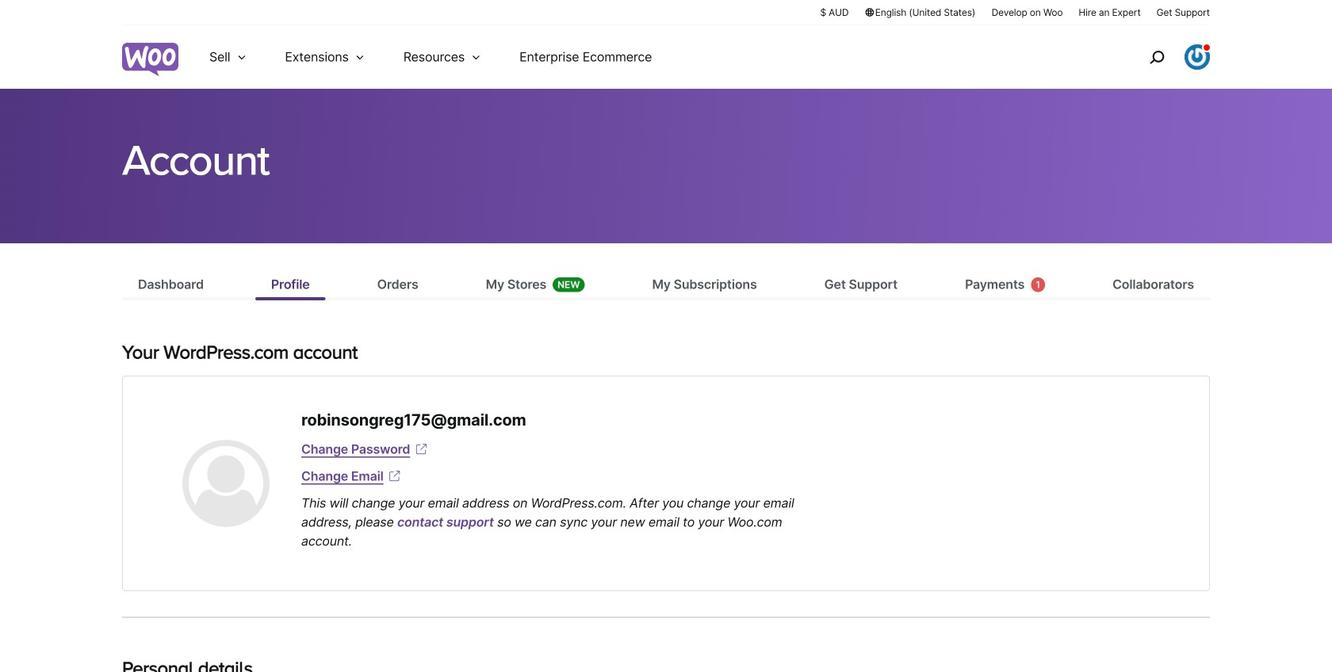 Task type: locate. For each thing, give the bounding box(es) containing it.
search image
[[1144, 44, 1170, 70]]

1 vertical spatial external link image
[[387, 469, 403, 485]]

service navigation menu element
[[1116, 31, 1210, 83]]

0 horizontal spatial external link image
[[387, 469, 403, 485]]

1 horizontal spatial external link image
[[413, 442, 429, 458]]

0 vertical spatial external link image
[[413, 442, 429, 458]]

external link image
[[413, 442, 429, 458], [387, 469, 403, 485]]



Task type: vqa. For each thing, say whether or not it's contained in the screenshot.
Service Navigation Menu element
yes



Task type: describe. For each thing, give the bounding box(es) containing it.
open account menu image
[[1185, 44, 1210, 70]]

gravatar image image
[[182, 440, 270, 527]]



